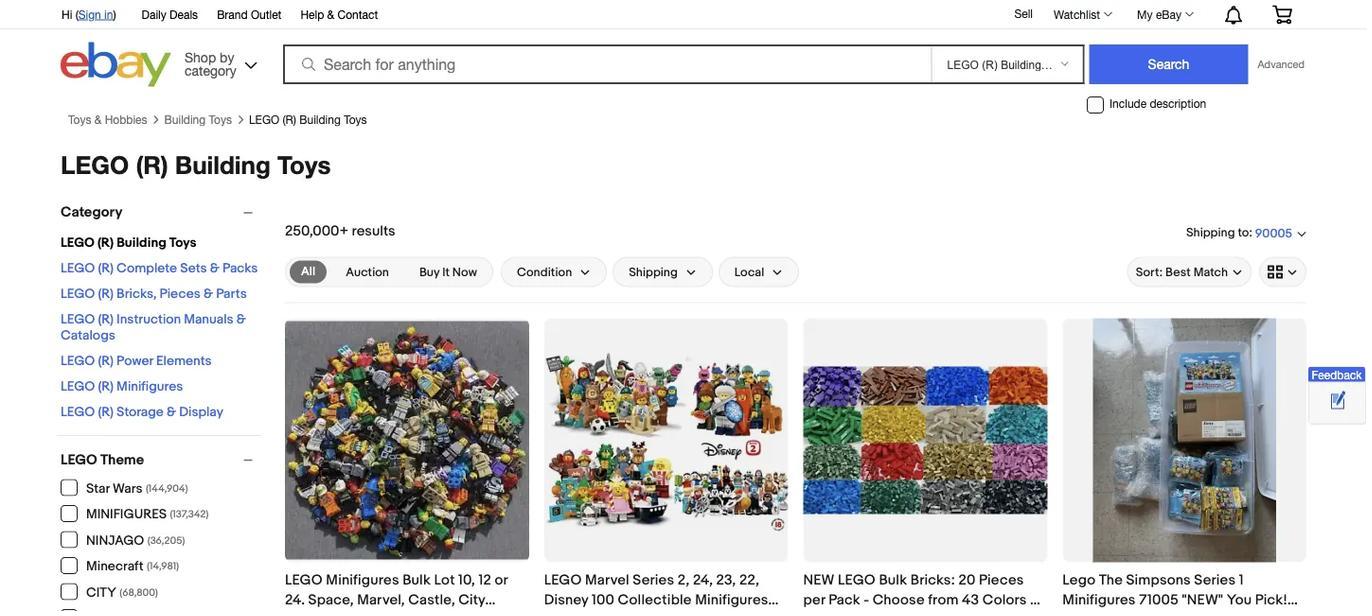 Task type: describe. For each thing, give the bounding box(es) containing it.
building toys
[[164, 113, 232, 126]]

(r) left complete
[[98, 261, 114, 277]]

daily
[[142, 8, 166, 21]]

complete
[[117, 261, 177, 277]]

& left display
[[167, 404, 176, 421]]

building inside building toys link
[[164, 113, 206, 126]]

23,
[[716, 572, 736, 589]]

& left hobbies in the left top of the page
[[94, 113, 102, 126]]

(r) down lego (r) minifigures link
[[98, 404, 114, 421]]

sizes
[[820, 612, 855, 612]]

(r) left power
[[98, 353, 114, 369]]

lego inside new lego bulk bricks: 20 pieces per pack - choose from 43 colors & 14 sizes
[[838, 572, 876, 589]]

shop
[[185, 49, 216, 65]]

lego minifigures bulk lot 10, 12 or 24. space, marvel, castle, city random pick. image
[[285, 322, 529, 560]]

lego (r) building toys link
[[249, 113, 367, 127]]

bulk for minifigures
[[403, 572, 431, 589]]

toys inside building toys link
[[209, 113, 232, 126]]

lego marvel series 2, 24, 23, 22, disney 100 collectible minifigures authentic heading
[[544, 572, 779, 612]]

toys & hobbies link
[[68, 113, 147, 127]]

lego marvel series 2, 24, 23, 22, disney 100 collectible minifigures authentic link
[[544, 570, 788, 612]]

"new"
[[1182, 592, 1224, 609]]

match
[[1194, 265, 1228, 280]]

lego (r) power elements link
[[61, 353, 212, 369]]

71005
[[1139, 592, 1179, 609]]

best
[[1166, 265, 1191, 280]]

shop by category button
[[176, 42, 261, 83]]

1 vertical spatial lego (r) building toys
[[61, 150, 331, 179]]

minifigures (137,342)
[[86, 507, 209, 523]]

choose
[[873, 592, 925, 609]]

hobbies
[[105, 113, 147, 126]]

simpsons
[[1126, 572, 1191, 589]]

building toys link
[[164, 113, 232, 127]]

minifigures inside lego (r) building toys lego (r) complete sets & packs lego (r) bricks, pieces & parts lego (r) instruction manuals & catalogs lego (r) power elements lego (r) minifigures lego (r) storage & display
[[117, 379, 183, 395]]

my
[[1137, 8, 1153, 21]]

24.
[[285, 592, 305, 609]]

(r) down lego (r) power elements 'link'
[[98, 379, 114, 395]]

per
[[804, 592, 825, 609]]

lego minifigures bulk lot 10, 12 or 24. space, marvel, castle, city random pick. heading
[[285, 572, 508, 612]]

shipping for shipping
[[629, 265, 678, 280]]

from
[[928, 592, 959, 609]]

(
[[75, 8, 78, 21]]

deals
[[170, 8, 198, 21]]

you
[[1227, 592, 1252, 609]]

lego inside 'lego minifigures bulk lot 10, 12 or 24. space, marvel, castle, city random pick.'
[[285, 572, 323, 589]]

none submit inside shop by category banner
[[1089, 45, 1249, 84]]

sets
[[180, 261, 207, 277]]

buy
[[419, 265, 440, 280]]

shipping for shipping to : 90005
[[1186, 226, 1235, 241]]

minifigures inside lego the simpsons series 1 minifigures 71005 "new" you pick! free shipping!
[[1063, 592, 1136, 609]]

& left parts
[[204, 286, 213, 302]]

shop by category
[[185, 49, 236, 78]]

minecraft
[[86, 559, 144, 575]]

power
[[117, 353, 153, 369]]

catalogs
[[61, 328, 115, 344]]

& inside account navigation
[[327, 8, 334, 21]]

bulk for lego
[[879, 572, 907, 589]]

the
[[1099, 572, 1123, 589]]

& inside new lego bulk bricks: 20 pieces per pack - choose from 43 colors & 14 sizes
[[1030, 592, 1041, 609]]

12
[[479, 572, 492, 589]]

lego theme
[[61, 452, 144, 469]]

it
[[442, 265, 450, 280]]

daily deals link
[[142, 5, 198, 26]]

lego minifigures bulk lot 10, 12 or 24. space, marvel, castle, city random pick.
[[285, 572, 508, 612]]

new lego bulk bricks: 20 pieces per pack - choose from 43 colors & 14 sizes heading
[[804, 572, 1041, 612]]

lego (r) complete sets & packs link
[[61, 261, 258, 277]]

250,000+ results
[[285, 223, 396, 240]]

series inside lego marvel series 2, 24, 23, 22, disney 100 collectible minifigures authentic
[[633, 572, 674, 589]]

category button
[[61, 204, 261, 221]]

sort: best match button
[[1128, 257, 1252, 288]]

description
[[1150, 97, 1207, 110]]

listing options selector. gallery view selected. image
[[1268, 265, 1298, 280]]

parts
[[216, 286, 247, 302]]

advanced link
[[1249, 45, 1305, 83]]

elements
[[156, 353, 212, 369]]

lego
[[1063, 572, 1096, 589]]

local button
[[719, 257, 799, 288]]

feedback
[[1312, 369, 1362, 382]]

(36,205)
[[148, 535, 185, 547]]

daily deals
[[142, 8, 198, 21]]

minecraft (14,981)
[[86, 559, 179, 575]]

series inside lego the simpsons series 1 minifigures 71005 "new" you pick! free shipping!
[[1194, 572, 1236, 589]]

include
[[1110, 97, 1147, 110]]

90005
[[1256, 226, 1293, 241]]

brand outlet link
[[217, 5, 282, 26]]

(r) right building toys
[[283, 113, 296, 126]]

castle,
[[408, 592, 455, 609]]

shop by category banner
[[51, 0, 1307, 92]]

22,
[[740, 572, 760, 589]]

minifigures inside lego marvel series 2, 24, 23, 22, disney 100 collectible minifigures authentic
[[695, 592, 768, 609]]

pieces inside lego (r) building toys lego (r) complete sets & packs lego (r) bricks, pieces & parts lego (r) instruction manuals & catalogs lego (r) power elements lego (r) minifigures lego (r) storage & display
[[160, 286, 201, 302]]

help
[[301, 8, 324, 21]]

250,000+
[[285, 223, 349, 240]]

buy it now
[[419, 265, 477, 280]]

hi
[[62, 8, 72, 21]]

toys inside toys & hobbies link
[[68, 113, 91, 126]]

shipping!
[[1099, 612, 1169, 612]]

)
[[113, 8, 116, 21]]

lego marvel series 2, 24, 23, 22, disney 100 collectible minifigures authentic
[[544, 572, 768, 612]]

new lego bulk bricks: 20 pieces per pack - choose from 43 colors & 14 sizes
[[804, 572, 1041, 612]]

& right sets
[[210, 261, 220, 277]]

auction link
[[334, 261, 400, 284]]

results
[[352, 223, 396, 240]]

pick!
[[1255, 592, 1288, 609]]

buy it now link
[[408, 261, 489, 284]]

pack
[[829, 592, 861, 609]]



Task type: vqa. For each thing, say whether or not it's contained in the screenshot.
the Complete
yes



Task type: locate. For each thing, give the bounding box(es) containing it.
1 horizontal spatial pieces
[[979, 572, 1024, 589]]

& down parts
[[236, 312, 246, 328]]

(r) left instruction at the bottom left of the page
[[98, 312, 114, 328]]

all link
[[290, 261, 327, 284]]

marvel
[[585, 572, 630, 589]]

shipping inside shipping to : 90005
[[1186, 226, 1235, 241]]

:
[[1249, 226, 1253, 241]]

1 vertical spatial shipping
[[629, 265, 678, 280]]

minifigures
[[117, 379, 183, 395], [326, 572, 399, 589], [695, 592, 768, 609], [1063, 592, 1136, 609]]

1
[[1239, 572, 1244, 589]]

help & contact
[[301, 8, 378, 21]]

(r) left bricks,
[[98, 286, 114, 302]]

43
[[962, 592, 979, 609]]

None submit
[[1089, 45, 1249, 84]]

free
[[1063, 612, 1095, 612]]

(r)
[[283, 113, 296, 126], [136, 150, 168, 179], [98, 235, 114, 251], [98, 261, 114, 277], [98, 286, 114, 302], [98, 312, 114, 328], [98, 353, 114, 369], [98, 379, 114, 395], [98, 404, 114, 421]]

(144,904)
[[146, 483, 188, 495]]

contact
[[338, 8, 378, 21]]

0 horizontal spatial series
[[633, 572, 674, 589]]

& right colors on the right bottom of the page
[[1030, 592, 1041, 609]]

pieces
[[160, 286, 201, 302], [979, 572, 1024, 589]]

packs
[[223, 261, 258, 277]]

marvel,
[[357, 592, 405, 609]]

watchlist
[[1054, 8, 1100, 21]]

main content containing 250,000+ results
[[277, 195, 1314, 612]]

sign
[[78, 8, 101, 21]]

disney
[[544, 592, 589, 609]]

my ebay link
[[1127, 3, 1203, 26]]

lego inside lego marvel series 2, 24, 23, 22, disney 100 collectible minifigures authentic
[[544, 572, 582, 589]]

outlet
[[251, 8, 282, 21]]

your shopping cart image
[[1272, 5, 1294, 24]]

space,
[[308, 592, 354, 609]]

lego the simpsons series 1 minifigures 71005 "new" you pick! free shipping!
[[1063, 572, 1288, 612]]

city (68,800)
[[86, 585, 158, 601]]

series up "new"
[[1194, 572, 1236, 589]]

lego (r) instruction manuals & catalogs link
[[61, 312, 246, 344]]

new
[[804, 572, 835, 589]]

advanced
[[1258, 58, 1305, 71]]

brand outlet
[[217, 8, 282, 21]]

sell link
[[1006, 7, 1042, 20]]

0 vertical spatial lego (r) building toys
[[249, 113, 367, 126]]

2,
[[678, 572, 690, 589]]

bulk up "castle,"
[[403, 572, 431, 589]]

sort: best match
[[1136, 265, 1228, 280]]

lego the simpsons series 1 minifigures 71005 "new" you pick! free shipping! heading
[[1063, 572, 1298, 612]]

hi ( sign in )
[[62, 8, 116, 21]]

or
[[495, 572, 508, 589]]

local
[[735, 265, 764, 280]]

main content
[[277, 195, 1314, 612]]

shipping to : 90005
[[1186, 226, 1293, 241]]

toys inside lego (r) building toys link
[[344, 113, 367, 126]]

1 series from the left
[[633, 572, 674, 589]]

pieces down sets
[[160, 286, 201, 302]]

pieces inside new lego bulk bricks: 20 pieces per pack - choose from 43 colors & 14 sizes
[[979, 572, 1024, 589]]

10,
[[458, 572, 475, 589]]

0 vertical spatial pieces
[[160, 286, 201, 302]]

minifigures up marvel,
[[326, 572, 399, 589]]

to
[[1238, 226, 1249, 241]]

shipping inside dropdown button
[[629, 265, 678, 280]]

1 horizontal spatial series
[[1194, 572, 1236, 589]]

new lego bulk bricks: 20 pieces per pack - choose from 43 colors & 14 sizes link
[[804, 570, 1048, 612]]

random
[[285, 612, 340, 612]]

lego minifigures bulk lot 10, 12 or 24. space, marvel, castle, city random pick. link
[[285, 570, 529, 612]]

0 horizontal spatial shipping
[[629, 265, 678, 280]]

minifigures down "the"
[[1063, 592, 1136, 609]]

series up collectible
[[633, 572, 674, 589]]

lego (r) minifigures link
[[61, 379, 183, 395]]

by
[[220, 49, 234, 65]]

wars
[[113, 481, 143, 497]]

1 bulk from the left
[[403, 572, 431, 589]]

ninjago (36,205)
[[86, 533, 185, 549]]

authentic
[[544, 612, 609, 612]]

building
[[164, 113, 206, 126], [299, 113, 341, 126], [175, 150, 271, 179], [117, 235, 166, 251]]

lego theme button
[[61, 452, 261, 469]]

0 horizontal spatial pieces
[[160, 286, 201, 302]]

14
[[804, 612, 817, 612]]

1 vertical spatial pieces
[[979, 572, 1024, 589]]

1 horizontal spatial shipping
[[1186, 226, 1235, 241]]

2 series from the left
[[1194, 572, 1236, 589]]

colors
[[983, 592, 1027, 609]]

0 horizontal spatial bulk
[[403, 572, 431, 589]]

minifigures down 23,
[[695, 592, 768, 609]]

(r) down category
[[98, 235, 114, 251]]

bulk inside 'lego minifigures bulk lot 10, 12 or 24. space, marvel, castle, city random pick.'
[[403, 572, 431, 589]]

sell
[[1015, 7, 1033, 20]]

(137,342)
[[170, 509, 209, 521]]

building inside lego (r) building toys link
[[299, 113, 341, 126]]

instruction
[[117, 312, 181, 328]]

city
[[86, 585, 116, 601]]

account navigation
[[51, 0, 1307, 29]]

minifigures up lego (r) storage & display link
[[117, 379, 183, 395]]

2 bulk from the left
[[879, 572, 907, 589]]

Search for anything text field
[[286, 46, 928, 82]]

all
[[301, 265, 316, 279]]

collectible
[[618, 592, 692, 609]]

(r) up category dropdown button
[[136, 150, 168, 179]]

star wars (144,904)
[[86, 481, 188, 497]]

toys & hobbies
[[68, 113, 147, 126]]

theme
[[100, 452, 144, 469]]

lego inside lego (r) building toys link
[[249, 113, 279, 126]]

lego (r) bricks, pieces & parts link
[[61, 286, 247, 302]]

minifigures inside 'lego minifigures bulk lot 10, 12 or 24. space, marvel, castle, city random pick.'
[[326, 572, 399, 589]]

20
[[959, 572, 976, 589]]

pieces up colors on the right bottom of the page
[[979, 572, 1024, 589]]

toys inside lego (r) building toys lego (r) complete sets & packs lego (r) bricks, pieces & parts lego (r) instruction manuals & catalogs lego (r) power elements lego (r) minifigures lego (r) storage & display
[[169, 235, 197, 251]]

sign in link
[[78, 8, 113, 21]]

All selected text field
[[301, 264, 316, 281]]

bulk up choose at the bottom right of the page
[[879, 572, 907, 589]]

manuals
[[184, 312, 233, 328]]

& right help
[[327, 8, 334, 21]]

lego the simpsons series 1 minifigures 71005 "new" you pick! free shipping! image
[[1093, 319, 1276, 563]]

bricks:
[[911, 572, 955, 589]]

star
[[86, 481, 110, 497]]

condition button
[[501, 257, 607, 288]]

city
[[459, 592, 485, 609]]

lego marvel series 2, 24, 23, 22, disney 100 collectible minifigures authentic image
[[544, 350, 788, 532]]

24,
[[693, 572, 713, 589]]

new lego bulk bricks: 20 pieces per pack - choose from 43 colors & 14 sizes image
[[804, 367, 1048, 515]]

0 vertical spatial shipping
[[1186, 226, 1235, 241]]

building inside lego (r) building toys lego (r) complete sets & packs lego (r) bricks, pieces & parts lego (r) instruction manuals & catalogs lego (r) power elements lego (r) minifigures lego (r) storage & display
[[117, 235, 166, 251]]

series
[[633, 572, 674, 589], [1194, 572, 1236, 589]]

ninjago
[[86, 533, 144, 549]]

1 horizontal spatial bulk
[[879, 572, 907, 589]]

bulk inside new lego bulk bricks: 20 pieces per pack - choose from 43 colors & 14 sizes
[[879, 572, 907, 589]]



